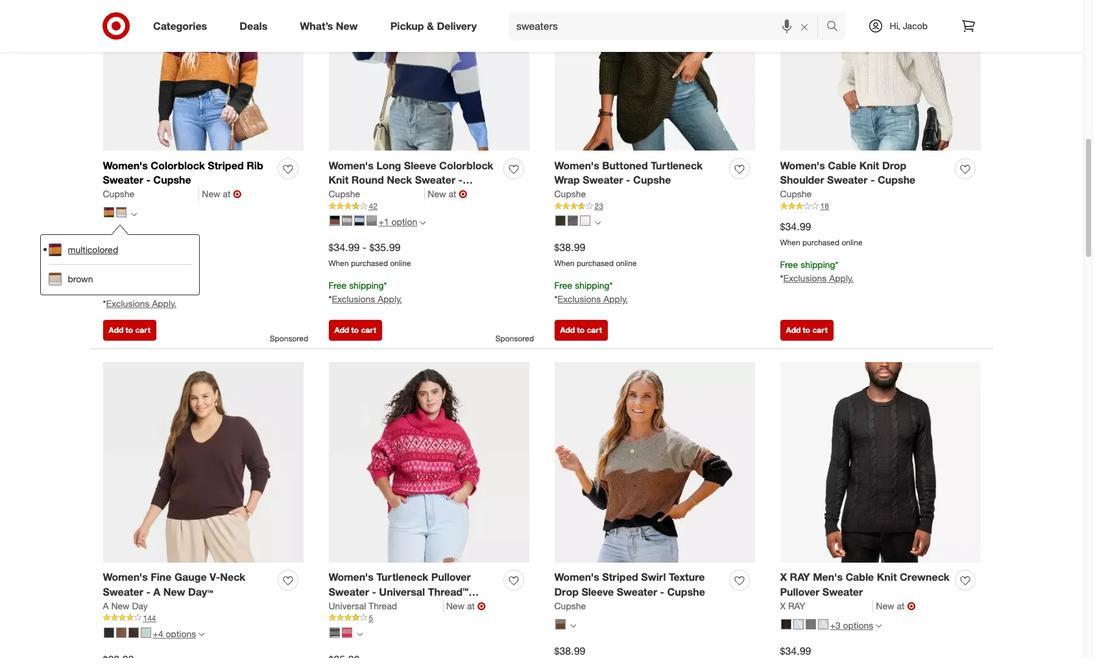 Task type: describe. For each thing, give the bounding box(es) containing it.
online inside $34.99 - $35.99 when purchased online
[[390, 258, 411, 268]]

shoulder
[[781, 174, 825, 187]]

sweater inside the women's long sleeve colorblock knit round neck sweater - cupshe
[[415, 174, 456, 187]]

cupshe inside women's buttoned turtleneck wrap sweater - cupshe
[[634, 174, 671, 187]]

$34.99 for when
[[781, 220, 812, 233]]

at for x ray men's cable knit crewneck pullover sweater
[[897, 600, 905, 611]]

women's cable knit drop shoulder sweater - cupshe
[[781, 159, 916, 187]]

pickup
[[391, 19, 424, 32]]

what's new link
[[289, 12, 374, 40]]

items
[[131, 247, 153, 258]]

+4 options
[[153, 628, 196, 639]]

purchased inside $38.99 when purchased online
[[577, 258, 614, 268]]

at for women's long sleeve colorblock knit round neck sweater - cupshe
[[449, 188, 457, 199]]

thread
[[369, 600, 397, 611]]

jacquard
[[329, 600, 375, 613]]

- inside women's colorblock striped rib sweater - cupshe
[[146, 174, 151, 187]]

a new day
[[103, 600, 148, 611]]

turtleneck inside women's turtleneck pullover sweater - universal thread™ jacquard
[[377, 571, 429, 584]]

all colors + 3 more colors image
[[876, 623, 882, 629]]

x for x ray
[[781, 600, 786, 611]]

free shipping * * exclusions apply. down items
[[103, 284, 176, 309]]

knit inside women's cable knit drop shoulder sweater - cupshe
[[860, 159, 880, 172]]

swirl
[[641, 571, 666, 584]]

add for $34.99 - $35.99
[[335, 325, 349, 335]]

universal thread link
[[329, 600, 444, 613]]

cream jacquard image
[[329, 627, 340, 638]]

apply. down "brown" "link"
[[152, 298, 176, 309]]

categories
[[153, 19, 207, 32]]

x for x ray men's cable knit crewneck pullover sweater
[[781, 571, 787, 584]]

$38.99 when purchased online
[[555, 241, 637, 268]]

women's long sleeve colorblock knit round neck sweater - cupshe
[[329, 159, 494, 201]]

18
[[821, 201, 829, 211]]

blue image
[[354, 215, 364, 226]]

shipping down $34.99 when purchased online
[[801, 259, 836, 270]]

+4
[[153, 628, 163, 639]]

pickup & delivery link
[[379, 12, 493, 40]]

women's colorblock striped rib sweater - cupshe link
[[103, 158, 273, 188]]

day™
[[188, 586, 213, 599]]

pink jacquard image
[[342, 627, 352, 638]]

new up all colors + 3 more colors element
[[876, 600, 895, 611]]

exclusions apply. link down $38.99 when purchased online
[[558, 293, 628, 304]]

free down $34.99 - $35.99 when purchased online
[[329, 280, 347, 291]]

23
[[595, 201, 604, 211]]

online inside $33.99 - $37.99 select items on sale when purchased online
[[164, 263, 185, 273]]

to for $33.99 - $37.99
[[126, 325, 133, 335]]

x ray men's cable knit crewneck pullover sweater
[[781, 571, 950, 599]]

$34.99 when purchased online
[[781, 220, 863, 247]]

39144 black image
[[781, 619, 792, 629]]

deals link
[[229, 12, 284, 40]]

women's long sleeve colorblock knit round neck sweater - cupshe link
[[329, 158, 499, 201]]

fine
[[151, 571, 172, 584]]

shipping down items
[[123, 284, 158, 295]]

women's striped swirl texture drop sleeve sweater - cupshe
[[555, 571, 705, 599]]

cupshe inside women's colorblock striped rib sweater - cupshe
[[153, 174, 191, 187]]

$35.99
[[370, 241, 401, 254]]

cart for $38.99
[[587, 325, 602, 335]]

knit for x ray men's cable knit crewneck pullover sweater
[[877, 571, 897, 584]]

women's fine gauge v-neck sweater - a new day™
[[103, 571, 246, 599]]

women's for women's turtleneck pullover sweater - universal thread™ jacquard
[[329, 571, 374, 584]]

women's buttoned turtleneck wrap sweater - cupshe link
[[555, 158, 725, 188]]

cable inside women's cable knit drop shoulder sweater - cupshe
[[828, 159, 857, 172]]

¬ for women's turtleneck pullover sweater - universal thread™ jacquard
[[478, 600, 486, 613]]

multicolored
[[68, 244, 119, 255]]

all colors element right multi icon
[[570, 622, 576, 630]]

purchased inside $34.99 when purchased online
[[803, 238, 840, 247]]

add for $38.99
[[560, 325, 575, 335]]

free shipping * * exclusions apply. for exclusions apply. link below $34.99 - $35.99 when purchased online
[[329, 280, 402, 304]]

exclusions down $34.99 - $35.99 when purchased online
[[332, 293, 375, 304]]

$38.99 for $38.99 when purchased online
[[555, 241, 586, 254]]

sweater inside women's cable knit drop shoulder sweater - cupshe
[[828, 174, 868, 187]]

to for $34.99
[[803, 325, 811, 335]]

+1 option
[[379, 216, 418, 227]]

1 horizontal spatial all colors image
[[595, 220, 601, 226]]

What can we help you find? suggestions appear below search field
[[509, 12, 830, 40]]

sweater inside women's fine gauge v-neck sweater - a new day™
[[103, 586, 143, 599]]

144 link
[[103, 613, 303, 624]]

brown link
[[49, 264, 191, 294]]

brown image
[[116, 207, 126, 217]]

0 horizontal spatial universal
[[329, 600, 366, 611]]

drop inside women's striped swirl texture drop sleeve sweater - cupshe
[[555, 586, 579, 599]]

¬ for women's long sleeve colorblock knit round neck sweater - cupshe
[[459, 188, 468, 201]]

ray for x ray
[[789, 600, 806, 611]]

women's buttoned turtleneck wrap sweater - cupshe
[[555, 159, 703, 187]]

- inside women's buttoned turtleneck wrap sweater - cupshe
[[626, 174, 631, 187]]

sponsored for $34.99 - $35.99
[[496, 334, 534, 344]]

pullover inside women's turtleneck pullover sweater - universal thread™ jacquard
[[431, 571, 471, 584]]

free right brown
[[103, 284, 121, 295]]

colorblock inside the women's long sleeve colorblock knit round neck sweater - cupshe
[[439, 159, 494, 172]]

$38.99 for $38.99
[[555, 644, 586, 657]]

new down women's colorblock striped rib sweater - cupshe link
[[202, 188, 220, 199]]

+4 options button
[[98, 624, 210, 645]]

exclusions down $34.99 when purchased online
[[784, 273, 827, 284]]

$33.99
[[103, 233, 134, 246]]

+3
[[830, 620, 841, 631]]

5 link
[[329, 613, 529, 624]]

brown
[[68, 273, 93, 284]]

crewneck
[[900, 571, 950, 584]]

cupshe link up 42
[[329, 188, 425, 201]]

add to cart for $33.99 - $37.99
[[109, 325, 150, 335]]

gauge
[[175, 571, 207, 584]]

women's turtleneck pullover sweater - universal thread™ jacquard
[[329, 571, 471, 613]]

add for $33.99 - $37.99
[[109, 325, 123, 335]]

sweater inside women's buttoned turtleneck wrap sweater - cupshe
[[583, 174, 624, 187]]

search button
[[821, 12, 852, 43]]

when inside $38.99 when purchased online
[[555, 258, 575, 268]]

long
[[377, 159, 401, 172]]

on
[[156, 247, 166, 258]]

all colors + 4 more colors element
[[199, 630, 205, 638]]

cart for $34.99
[[813, 325, 828, 335]]

search
[[821, 20, 852, 33]]

brown image
[[329, 215, 340, 226]]

women's colorblock striped rib sweater - cupshe
[[103, 159, 263, 187]]

women's for women's cable knit drop shoulder sweater - cupshe
[[781, 159, 826, 172]]

v-
[[210, 571, 220, 584]]

women's for women's fine gauge v-neck sweater - a new day™
[[103, 571, 148, 584]]

23 link
[[555, 201, 755, 212]]

x ray men's cable knit crewneck pullover sweater link
[[781, 570, 951, 600]]

online inside $38.99 when purchased online
[[616, 258, 637, 268]]

1 vertical spatial all colors image
[[570, 623, 576, 629]]

pickup & delivery
[[391, 19, 477, 32]]

sale
[[169, 247, 185, 258]]

cupshe inside women's striped swirl texture drop sleeve sweater - cupshe
[[668, 586, 705, 599]]

144
[[143, 613, 156, 623]]

new left day
[[111, 600, 130, 611]]

at for women's colorblock striped rib sweater - cupshe
[[223, 188, 231, 199]]

¬ for women's colorblock striped rib sweater - cupshe
[[233, 188, 242, 201]]

at for women's turtleneck pullover sweater - universal thread™ jacquard
[[467, 600, 475, 611]]

new right what's
[[336, 19, 358, 32]]

&
[[427, 19, 434, 32]]

- inside $33.99 - $37.99 select items on sale when purchased online
[[137, 233, 141, 246]]

add to cart button for $34.99 - $35.99
[[329, 320, 382, 341]]

women's fine gauge v-neck sweater - a new day™ link
[[103, 570, 273, 600]]

cart for $34.99 - $35.99
[[361, 325, 376, 335]]

new inside women's fine gauge v-neck sweater - a new day™
[[163, 586, 185, 599]]

a inside women's fine gauge v-neck sweater - a new day™
[[153, 586, 161, 599]]

2 vertical spatial $34.99
[[781, 644, 812, 657]]

all colors image for pink jacquard image
[[357, 632, 363, 638]]

when inside $34.99 when purchased online
[[781, 238, 801, 247]]

free down $34.99 when purchased online
[[781, 259, 799, 270]]

- inside women's turtleneck pullover sweater - universal thread™ jacquard
[[372, 586, 376, 599]]

apply. down $38.99 when purchased online
[[604, 293, 628, 304]]

add to cart button for $34.99
[[781, 320, 834, 341]]

- inside women's striped swirl texture drop sleeve sweater - cupshe
[[660, 586, 665, 599]]

universal thread
[[329, 600, 397, 611]]

what's
[[300, 19, 333, 32]]

options for +4 options
[[166, 628, 196, 639]]

thread™
[[428, 586, 469, 599]]

knit for women's long sleeve colorblock knit round neck sweater - cupshe
[[329, 174, 349, 187]]

purchased inside $34.99 - $35.99 when purchased online
[[351, 258, 388, 268]]

42
[[369, 201, 378, 211]]

$34.99 for -
[[329, 241, 360, 254]]

all colors + 1 more colors image
[[420, 220, 426, 226]]



Task type: locate. For each thing, give the bounding box(es) containing it.
striped left rib
[[208, 159, 244, 172]]

0 horizontal spatial pullover
[[431, 571, 471, 584]]

white image
[[580, 215, 590, 226]]

hi, jacob
[[890, 20, 928, 31]]

- inside women's fine gauge v-neck sweater - a new day™
[[146, 586, 151, 599]]

0 vertical spatial striped
[[208, 159, 244, 172]]

1 horizontal spatial neck
[[387, 174, 412, 187]]

wrap
[[555, 174, 580, 187]]

shipping down $38.99 when purchased online
[[575, 280, 610, 291]]

cupshe link
[[103, 188, 199, 201], [329, 188, 425, 201], [555, 188, 586, 201], [781, 188, 812, 201], [555, 600, 586, 613]]

x up 39144 black image
[[781, 600, 786, 611]]

women's turtleneck pullover sweater - universal thread™ jacquard link
[[329, 570, 499, 613]]

5
[[369, 613, 373, 623]]

pullover up 'x ray'
[[781, 586, 820, 599]]

2 colorblock from the left
[[439, 159, 494, 172]]

1 $38.99 from the top
[[555, 241, 586, 254]]

gray image right the green icon
[[568, 215, 578, 226]]

- inside the women's long sleeve colorblock knit round neck sweater - cupshe
[[459, 174, 463, 187]]

universal up pink jacquard image
[[329, 600, 366, 611]]

a up black image
[[103, 600, 109, 611]]

¬
[[233, 188, 242, 201], [459, 188, 468, 201], [478, 600, 486, 613], [908, 600, 916, 613]]

women's for women's colorblock striped rib sweater - cupshe
[[103, 159, 148, 172]]

women's up a new day
[[103, 571, 148, 584]]

sleeve inside the women's long sleeve colorblock knit round neck sweater - cupshe
[[404, 159, 437, 172]]

all colors image right multi icon
[[570, 623, 576, 629]]

- up 18 "link"
[[871, 174, 875, 187]]

0 vertical spatial all colors image
[[595, 220, 601, 226]]

when inside $34.99 - $35.99 when purchased online
[[329, 258, 349, 268]]

pullover inside x ray men's cable knit crewneck pullover sweater
[[781, 586, 820, 599]]

1 horizontal spatial a
[[153, 586, 161, 599]]

sweater inside women's colorblock striped rib sweater - cupshe
[[103, 174, 143, 187]]

add to cart button
[[103, 320, 156, 341], [329, 320, 382, 341], [555, 320, 608, 341], [781, 320, 834, 341]]

- left $35.99
[[363, 241, 367, 254]]

0 horizontal spatial all colors image
[[570, 623, 576, 629]]

dark brown image
[[128, 627, 139, 638]]

women's cable knit drop shoulder sweater - cupshe image
[[781, 0, 981, 151], [781, 0, 981, 151]]

striped inside women's striped swirl texture drop sleeve sweater - cupshe
[[603, 571, 639, 584]]

1 horizontal spatial turtleneck
[[651, 159, 703, 172]]

apply. down $34.99 - $35.99 when purchased online
[[378, 293, 402, 304]]

all colors element for $38.99 the gray image
[[595, 218, 601, 226]]

women's striped swirl texture drop sleeve sweater - cupshe link
[[555, 570, 725, 600]]

+3 options
[[830, 620, 874, 631]]

women's up jacquard
[[329, 571, 374, 584]]

2 cart from the left
[[361, 325, 376, 335]]

+1
[[379, 216, 389, 227]]

women's long sleeve colorblock knit round neck sweater - cupshe image
[[329, 0, 529, 151], [329, 0, 529, 151]]

women's turtleneck pullover sweater - universal thread™ jacquard image
[[329, 362, 529, 563], [329, 362, 529, 563]]

1 vertical spatial $34.99
[[329, 241, 360, 254]]

multicolored link
[[49, 235, 191, 264]]

3 add to cart button from the left
[[555, 320, 608, 341]]

universal up universal thread link
[[379, 586, 425, 599]]

1 vertical spatial neck
[[220, 571, 246, 584]]

$38.99 inside $38.99 when purchased online
[[555, 241, 586, 254]]

women's striped swirl texture drop sleeve sweater - cupshe image
[[555, 362, 755, 563], [555, 362, 755, 563]]

colorblock inside women's colorblock striped rib sweater - cupshe
[[151, 159, 205, 172]]

2 sponsored from the left
[[496, 334, 534, 344]]

at down the thread™
[[467, 600, 475, 611]]

add for $34.99
[[786, 325, 801, 335]]

pullover up the thread™
[[431, 571, 471, 584]]

purchased down '18'
[[803, 238, 840, 247]]

knit up 18 "link"
[[860, 159, 880, 172]]

x up 'x ray'
[[781, 571, 787, 584]]

free shipping * * exclusions apply. down $38.99 when purchased online
[[555, 280, 628, 304]]

options
[[844, 620, 874, 631], [166, 628, 196, 639]]

0 vertical spatial knit
[[860, 159, 880, 172]]

sweater up '18'
[[828, 174, 868, 187]]

add
[[109, 325, 123, 335], [335, 325, 349, 335], [560, 325, 575, 335], [786, 325, 801, 335]]

0 vertical spatial all colors image
[[131, 211, 137, 217]]

- inside $34.99 - $35.99 when purchased online
[[363, 241, 367, 254]]

deals
[[240, 19, 268, 32]]

to for $38.99
[[577, 325, 585, 335]]

neck down long
[[387, 174, 412, 187]]

when down the green icon
[[555, 258, 575, 268]]

ray up 39144-cashmere blue icon
[[789, 600, 806, 611]]

online
[[842, 238, 863, 247], [390, 258, 411, 268], [616, 258, 637, 268], [164, 263, 185, 273]]

1 vertical spatial all colors image
[[357, 632, 363, 638]]

women's cable knit drop shoulder sweater - cupshe link
[[781, 158, 951, 188]]

1 vertical spatial pullover
[[781, 586, 820, 599]]

apply. down $34.99 when purchased online
[[830, 273, 854, 284]]

new up 42 "link"
[[428, 188, 446, 199]]

0 horizontal spatial sponsored
[[270, 334, 308, 344]]

options left all colors + 4 more colors 'element'
[[166, 628, 196, 639]]

ray inside x ray men's cable knit crewneck pullover sweater
[[790, 571, 811, 584]]

purchased down the white icon
[[577, 258, 614, 268]]

0 horizontal spatial a
[[103, 600, 109, 611]]

$34.99 inside $34.99 when purchased online
[[781, 220, 812, 233]]

1 cart from the left
[[135, 325, 150, 335]]

cupshe link for women's striped swirl texture drop sleeve sweater - cupshe
[[555, 600, 586, 613]]

$34.99 inside $34.99 - $35.99 when purchased online
[[329, 241, 360, 254]]

0 vertical spatial ray
[[790, 571, 811, 584]]

knit inside x ray men's cable knit crewneck pullover sweater
[[877, 571, 897, 584]]

x ray men's cable knit crewneck pullover sweater image
[[781, 362, 981, 563], [781, 362, 981, 563]]

women's for women's striped swirl texture drop sleeve sweater - cupshe
[[555, 571, 600, 584]]

new at ¬ for men's
[[876, 600, 916, 613]]

add to cart button for $38.99
[[555, 320, 608, 341]]

-
[[146, 174, 151, 187], [459, 174, 463, 187], [626, 174, 631, 187], [871, 174, 875, 187], [137, 233, 141, 246], [363, 241, 367, 254], [146, 586, 151, 599], [372, 586, 376, 599], [660, 586, 665, 599]]

sweater inside x ray men's cable knit crewneck pullover sweater
[[823, 586, 863, 599]]

neck right gauge
[[220, 571, 246, 584]]

online down $35.99
[[390, 258, 411, 268]]

cupshe link for women's buttoned turtleneck wrap sweater - cupshe
[[555, 188, 586, 201]]

4 add to cart from the left
[[786, 325, 828, 335]]

add to cart button for $33.99 - $37.99
[[103, 320, 156, 341]]

0 horizontal spatial neck
[[220, 571, 246, 584]]

free down $38.99 when purchased online
[[555, 280, 573, 291]]

$34.99 down shoulder
[[781, 220, 812, 233]]

free shipping * * exclusions apply. for exclusions apply. link underneath $34.99 when purchased online
[[781, 259, 854, 284]]

$34.99
[[781, 220, 812, 233], [329, 241, 360, 254], [781, 644, 812, 657]]

texture
[[669, 571, 705, 584]]

0 vertical spatial sleeve
[[404, 159, 437, 172]]

neck inside the women's long sleeve colorblock knit round neck sweater - cupshe
[[387, 174, 412, 187]]

cable
[[828, 159, 857, 172], [846, 571, 875, 584]]

exclusions down $38.99 when purchased online
[[558, 293, 601, 304]]

1 horizontal spatial colorblock
[[439, 159, 494, 172]]

women's inside the women's long sleeve colorblock knit round neck sweater - cupshe
[[329, 159, 374, 172]]

- up thread
[[372, 586, 376, 599]]

all colors image right brown image
[[131, 211, 137, 217]]

all colors image for brown image
[[131, 211, 137, 217]]

round
[[352, 174, 384, 187]]

when down shoulder
[[781, 238, 801, 247]]

sweater up brown image
[[103, 174, 143, 187]]

1 vertical spatial $38.99
[[555, 644, 586, 657]]

all colors image right the white icon
[[595, 220, 601, 226]]

knit
[[860, 159, 880, 172], [329, 174, 349, 187], [877, 571, 897, 584]]

1 horizontal spatial gray image
[[568, 215, 578, 226]]

add to cart for $34.99
[[786, 325, 828, 335]]

2 to from the left
[[352, 325, 359, 335]]

drop up multi icon
[[555, 586, 579, 599]]

free shipping * * exclusions apply. down $34.99 when purchased online
[[781, 259, 854, 284]]

online down 18 "link"
[[842, 238, 863, 247]]

cupshe link down shoulder
[[781, 188, 812, 201]]

1 vertical spatial ray
[[789, 600, 806, 611]]

multicolored image
[[104, 207, 114, 217]]

cupshe
[[153, 174, 191, 187], [634, 174, 671, 187], [878, 174, 916, 187], [103, 188, 134, 199], [329, 188, 367, 201], [329, 188, 360, 199], [555, 188, 586, 199], [781, 188, 812, 199], [668, 586, 705, 599], [555, 600, 586, 611]]

all colors + 1 more colors element
[[420, 218, 426, 226]]

x ray link
[[781, 600, 874, 613]]

what's new
[[300, 19, 358, 32]]

1 gray image from the left
[[342, 215, 352, 226]]

men's
[[813, 571, 843, 584]]

sweater inside women's striped swirl texture drop sleeve sweater - cupshe
[[617, 586, 658, 599]]

add to cart
[[109, 325, 150, 335], [335, 325, 376, 335], [560, 325, 602, 335], [786, 325, 828, 335]]

free shipping * * exclusions apply. for exclusions apply. link below $38.99 when purchased online
[[555, 280, 628, 304]]

0 vertical spatial pullover
[[431, 571, 471, 584]]

women's inside women's striped swirl texture drop sleeve sweater - cupshe
[[555, 571, 600, 584]]

1 add to cart from the left
[[109, 325, 150, 335]]

a new day link
[[103, 600, 148, 613]]

add to cart for $34.99 - $35.99
[[335, 325, 376, 335]]

1 x from the top
[[781, 571, 787, 584]]

options left all colors + 3 more colors element
[[844, 620, 874, 631]]

to
[[126, 325, 133, 335], [352, 325, 359, 335], [577, 325, 585, 335], [803, 325, 811, 335]]

options inside dropdown button
[[844, 620, 874, 631]]

knit left round
[[329, 174, 349, 187]]

turtleneck
[[651, 159, 703, 172], [377, 571, 429, 584]]

3 add from the left
[[560, 325, 575, 335]]

cupshe inside women's cable knit drop shoulder sweater - cupshe
[[878, 174, 916, 187]]

1 to from the left
[[126, 325, 133, 335]]

dark gray image
[[366, 215, 377, 226]]

purchased down $35.99
[[351, 258, 388, 268]]

new at ¬
[[202, 188, 242, 201], [428, 188, 468, 201], [446, 600, 486, 613], [876, 600, 916, 613]]

39144-cashmere blue image
[[794, 619, 804, 629]]

1 horizontal spatial drop
[[883, 159, 907, 172]]

2 gray image from the left
[[568, 215, 578, 226]]

cupshe link for women's cable knit drop shoulder sweater - cupshe
[[781, 188, 812, 201]]

1 horizontal spatial universal
[[379, 586, 425, 599]]

1 horizontal spatial pullover
[[781, 586, 820, 599]]

1 add from the left
[[109, 325, 123, 335]]

neck inside women's fine gauge v-neck sweater - a new day™
[[220, 571, 246, 584]]

sweater
[[103, 174, 143, 187], [415, 174, 456, 187], [583, 174, 624, 187], [828, 174, 868, 187], [103, 586, 143, 599], [329, 586, 369, 599], [617, 586, 658, 599], [823, 586, 863, 599]]

sweater up a new day
[[103, 586, 143, 599]]

women's up brown image
[[103, 159, 148, 172]]

gray image
[[342, 215, 352, 226], [568, 215, 578, 226]]

exclusions down "brown" "link"
[[106, 298, 150, 309]]

0 horizontal spatial turtleneck
[[377, 571, 429, 584]]

day
[[132, 600, 148, 611]]

pullover
[[431, 571, 471, 584], [781, 586, 820, 599]]

4 add from the left
[[786, 325, 801, 335]]

women's inside women's turtleneck pullover sweater - universal thread™ jacquard
[[329, 571, 374, 584]]

all colors image right pink jacquard image
[[357, 632, 363, 638]]

shipping
[[801, 259, 836, 270], [349, 280, 384, 291], [575, 280, 610, 291], [123, 284, 158, 295]]

18 link
[[781, 201, 981, 212]]

- down swirl
[[660, 586, 665, 599]]

4 to from the left
[[803, 325, 811, 335]]

all colors + 4 more colors image
[[199, 632, 205, 638]]

0 horizontal spatial colorblock
[[151, 159, 205, 172]]

0 vertical spatial x
[[781, 571, 787, 584]]

4 cart from the left
[[813, 325, 828, 335]]

1 vertical spatial a
[[103, 600, 109, 611]]

women's up multi icon
[[555, 571, 600, 584]]

sweater up 42 "link"
[[415, 174, 456, 187]]

1 vertical spatial sleeve
[[582, 586, 614, 599]]

women's inside women's buttoned turtleneck wrap sweater - cupshe
[[555, 159, 600, 172]]

cupshe link up brown image
[[103, 188, 199, 201]]

drop inside women's cable knit drop shoulder sweater - cupshe
[[883, 159, 907, 172]]

women's inside women's colorblock striped rib sweater - cupshe
[[103, 159, 148, 172]]

3 cart from the left
[[587, 325, 602, 335]]

new at ¬ for sleeve
[[428, 188, 468, 201]]

cupshe inside the women's long sleeve colorblock knit round neck sweater - cupshe
[[329, 188, 367, 201]]

1 horizontal spatial all colors image
[[357, 632, 363, 638]]

women's
[[103, 159, 148, 172], [329, 159, 374, 172], [555, 159, 600, 172], [781, 159, 826, 172], [103, 571, 148, 584], [329, 571, 374, 584], [555, 571, 600, 584]]

new down the thread™
[[446, 600, 465, 611]]

gray image inside the +1 option dropdown button
[[342, 215, 352, 226]]

+3 options button
[[775, 615, 888, 636]]

- up day
[[146, 586, 151, 599]]

purchased inside $33.99 - $37.99 select items on sale when purchased online
[[125, 263, 162, 273]]

1 vertical spatial cable
[[846, 571, 875, 584]]

sleeve
[[404, 159, 437, 172], [582, 586, 614, 599]]

4 add to cart button from the left
[[781, 320, 834, 341]]

42 link
[[329, 201, 529, 212]]

sponsored
[[270, 334, 308, 344], [496, 334, 534, 344]]

universal inside women's turtleneck pullover sweater - universal thread™ jacquard
[[379, 586, 425, 599]]

at down crewneck
[[897, 600, 905, 611]]

0 horizontal spatial all colors image
[[131, 211, 137, 217]]

1 horizontal spatial options
[[844, 620, 874, 631]]

1 add to cart button from the left
[[103, 320, 156, 341]]

3 add to cart from the left
[[560, 325, 602, 335]]

0 horizontal spatial options
[[166, 628, 196, 639]]

cable up '18'
[[828, 159, 857, 172]]

add to cart for $38.99
[[560, 325, 602, 335]]

1 vertical spatial x
[[781, 600, 786, 611]]

exclusions apply. link down "brown" "link"
[[106, 298, 176, 309]]

women's inside women's fine gauge v-neck sweater - a new day™
[[103, 571, 148, 584]]

$37.99
[[144, 233, 175, 246]]

1 horizontal spatial sponsored
[[496, 334, 534, 344]]

0 vertical spatial universal
[[379, 586, 425, 599]]

- up 42 "link"
[[459, 174, 463, 187]]

1 sponsored from the left
[[270, 334, 308, 344]]

2 vertical spatial knit
[[877, 571, 897, 584]]

x ray
[[781, 600, 806, 611]]

women's fine gauge v-neck sweater - a new day™ image
[[103, 362, 303, 563], [103, 362, 303, 563]]

$38.99 down the green icon
[[555, 241, 586, 254]]

turtleneck inside women's buttoned turtleneck wrap sweater - cupshe
[[651, 159, 703, 172]]

2 $38.99 from the top
[[555, 644, 586, 657]]

at up 42 "link"
[[449, 188, 457, 199]]

0 vertical spatial $34.99
[[781, 220, 812, 233]]

$33.99 - $37.99 select items on sale when purchased online
[[103, 233, 185, 273]]

green image
[[555, 215, 566, 226]]

0 vertical spatial $38.99
[[555, 241, 586, 254]]

1 vertical spatial striped
[[603, 571, 639, 584]]

black image
[[104, 627, 114, 638]]

knit inside the women's long sleeve colorblock knit round neck sweater - cupshe
[[329, 174, 349, 187]]

all colors element for brown image
[[131, 210, 137, 218]]

$34.99 down brown icon
[[329, 241, 360, 254]]

2 add from the left
[[335, 325, 349, 335]]

cart for $33.99 - $37.99
[[135, 325, 150, 335]]

striped inside women's colorblock striped rib sweater - cupshe
[[208, 159, 244, 172]]

¬ for x ray men's cable knit crewneck pullover sweater
[[908, 600, 916, 613]]

women's for women's long sleeve colorblock knit round neck sweater - cupshe
[[329, 159, 374, 172]]

39144-heather grey image
[[806, 619, 816, 629]]

ray for x ray men's cable knit crewneck pullover sweater
[[790, 571, 811, 584]]

jacob
[[903, 20, 928, 31]]

0 vertical spatial cable
[[828, 159, 857, 172]]

all colors image
[[131, 211, 137, 217], [357, 632, 363, 638]]

1 vertical spatial drop
[[555, 586, 579, 599]]

all colors image
[[595, 220, 601, 226], [570, 623, 576, 629]]

multi image
[[555, 619, 566, 629]]

0 horizontal spatial gray image
[[342, 215, 352, 226]]

$34.99 - $35.99 when purchased online
[[329, 241, 411, 268]]

knit left crewneck
[[877, 571, 897, 584]]

1 colorblock from the left
[[151, 159, 205, 172]]

0 horizontal spatial sleeve
[[404, 159, 437, 172]]

exclusions apply. link
[[784, 273, 854, 284], [332, 293, 402, 304], [558, 293, 628, 304], [106, 298, 176, 309]]

exclusions apply. link down $34.99 - $35.99 when purchased online
[[332, 293, 402, 304]]

apply.
[[830, 273, 854, 284], [378, 293, 402, 304], [604, 293, 628, 304], [152, 298, 176, 309]]

- up the '$37.99'
[[146, 174, 151, 187]]

0 vertical spatial a
[[153, 586, 161, 599]]

0 horizontal spatial drop
[[555, 586, 579, 599]]

sweater inside women's turtleneck pullover sweater - universal thread™ jacquard
[[329, 586, 369, 599]]

sweater down swirl
[[617, 586, 658, 599]]

sleeve inside women's striped swirl texture drop sleeve sweater - cupshe
[[582, 586, 614, 599]]

all colors element right the white icon
[[595, 218, 601, 226]]

drop up 18 "link"
[[883, 159, 907, 172]]

rib
[[247, 159, 263, 172]]

gray image for $34.99
[[342, 215, 352, 226]]

shipping down $34.99 - $35.99 when purchased online
[[349, 280, 384, 291]]

a down the fine
[[153, 586, 161, 599]]

online down 23 'link'
[[616, 258, 637, 268]]

new at ¬ for striped
[[202, 188, 242, 201]]

0 vertical spatial turtleneck
[[651, 159, 703, 172]]

to for $34.99 - $35.99
[[352, 325, 359, 335]]

0 vertical spatial neck
[[387, 174, 412, 187]]

sponsored for $33.99 - $37.99
[[270, 334, 308, 344]]

1 horizontal spatial sleeve
[[582, 586, 614, 599]]

cable inside x ray men's cable knit crewneck pullover sweater
[[846, 571, 875, 584]]

exclusions apply. link down $34.99 when purchased online
[[784, 273, 854, 284]]

online inside $34.99 when purchased online
[[842, 238, 863, 247]]

- inside women's cable knit drop shoulder sweater - cupshe
[[871, 174, 875, 187]]

turtleneck up 23 'link'
[[651, 159, 703, 172]]

brown image
[[116, 627, 126, 638]]

when inside $33.99 - $37.99 select items on sale when purchased online
[[103, 263, 123, 273]]

striped left swirl
[[603, 571, 639, 584]]

turtleneck up universal thread link
[[377, 571, 429, 584]]

2 add to cart from the left
[[335, 325, 376, 335]]

0 horizontal spatial striped
[[208, 159, 244, 172]]

all colors element
[[131, 210, 137, 218], [595, 218, 601, 226], [570, 622, 576, 630], [357, 630, 363, 638]]

+1 option button
[[324, 212, 432, 233]]

select
[[103, 247, 129, 258]]

new at ¬ for pullover
[[446, 600, 486, 613]]

women's up round
[[329, 159, 374, 172]]

1 horizontal spatial striped
[[603, 571, 639, 584]]

online down the sale
[[164, 263, 185, 273]]

2 x from the top
[[781, 600, 786, 611]]

sweater up '23'
[[583, 174, 624, 187]]

all colors + 3 more colors element
[[876, 622, 882, 630]]

sweater down men's
[[823, 586, 863, 599]]

- up items
[[137, 233, 141, 246]]

free
[[781, 259, 799, 270], [329, 280, 347, 291], [555, 280, 573, 291], [103, 284, 121, 295]]

exclusions
[[784, 273, 827, 284], [332, 293, 375, 304], [558, 293, 601, 304], [106, 298, 150, 309]]

gray image for $38.99
[[568, 215, 578, 226]]

at down women's colorblock striped rib sweater - cupshe link
[[223, 188, 231, 199]]

1 vertical spatial turtleneck
[[377, 571, 429, 584]]

light blue image
[[141, 627, 151, 638]]

buttoned
[[603, 159, 648, 172]]

hi,
[[890, 20, 901, 31]]

ray
[[790, 571, 811, 584], [789, 600, 806, 611]]

$38.99 down multi icon
[[555, 644, 586, 657]]

when
[[781, 238, 801, 247], [329, 258, 349, 268], [555, 258, 575, 268], [103, 263, 123, 273]]

women's buttoned turtleneck wrap sweater - cupshe image
[[555, 0, 755, 151], [555, 0, 755, 151]]

women's inside women's cable knit drop shoulder sweater - cupshe
[[781, 159, 826, 172]]

cupshe link up multi icon
[[555, 600, 586, 613]]

new down the fine
[[163, 586, 185, 599]]

options for +3 options
[[844, 620, 874, 631]]

3 to from the left
[[577, 325, 585, 335]]

colorblock
[[151, 159, 205, 172], [439, 159, 494, 172]]

delivery
[[437, 19, 477, 32]]

options inside "dropdown button"
[[166, 628, 196, 639]]

1 vertical spatial knit
[[329, 174, 349, 187]]

1 vertical spatial universal
[[329, 600, 366, 611]]

women's for women's buttoned turtleneck wrap sweater - cupshe
[[555, 159, 600, 172]]

x inside x ray men's cable knit crewneck pullover sweater
[[781, 571, 787, 584]]

sweater up jacquard
[[329, 586, 369, 599]]

cupshe link down wrap
[[555, 188, 586, 201]]

option
[[392, 216, 418, 227]]

0 vertical spatial drop
[[883, 159, 907, 172]]

2 add to cart button from the left
[[329, 320, 382, 341]]

purchased
[[803, 238, 840, 247], [351, 258, 388, 268], [577, 258, 614, 268], [125, 263, 162, 273]]

cable right men's
[[846, 571, 875, 584]]

women's colorblock striped rib sweater - cupshe image
[[103, 0, 303, 151], [103, 0, 303, 151]]

categories link
[[142, 12, 223, 40]]

all colors element for pink jacquard image
[[357, 630, 363, 638]]

39144-lilac hint image
[[818, 619, 829, 629]]

a inside a new day link
[[103, 600, 109, 611]]

purchased down items
[[125, 263, 162, 273]]



Task type: vqa. For each thing, say whether or not it's contained in the screenshot.
and
no



